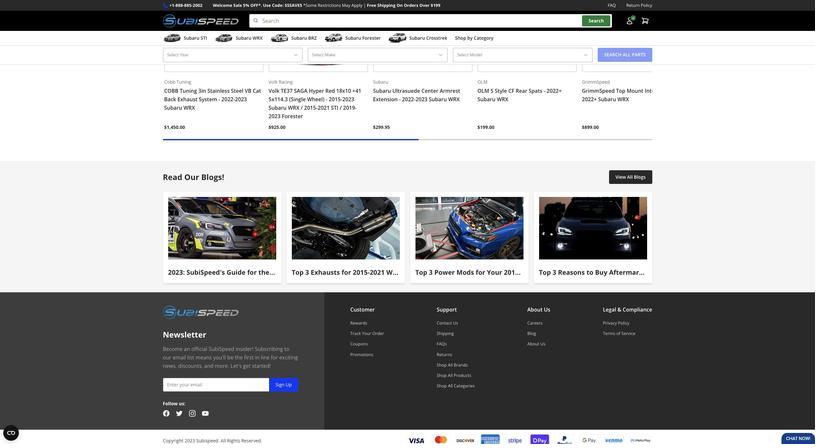 Task type: vqa. For each thing, say whether or not it's contained in the screenshot.


Task type: describe. For each thing, give the bounding box(es) containing it.
become
[[163, 345, 183, 352]]

1 horizontal spatial shipping
[[437, 330, 454, 336]]

subaru brz
[[291, 35, 317, 41]]

off*.
[[251, 2, 262, 8]]

shoppay image
[[530, 434, 550, 444]]

shipping link
[[437, 330, 475, 336]]

buy
[[595, 268, 608, 277]]

+1-888-885-2002
[[169, 2, 203, 8]]

subaru crosstrek button
[[389, 32, 448, 45]]

search button
[[582, 15, 611, 26]]

1 subispeed logo image from the top
[[163, 14, 239, 28]]

- inside 'cobb tuning cobb tuning 3in stainless steel vb cat back exhaust system - 2022-2023 subaru wrx'
[[219, 96, 220, 103]]

orders
[[404, 2, 419, 8]]

careers
[[528, 320, 543, 326]]

spats
[[529, 87, 543, 94]]

2022+ inside olm olm s style cf rear spats - 2022+ subaru wrx
[[547, 87, 562, 94]]

blogs!
[[201, 172, 224, 182]]

2 about from the top
[[528, 341, 540, 347]]

s
[[491, 87, 494, 94]]

wrx inside dropdown button
[[253, 35, 263, 41]]

1 / from the left
[[301, 104, 303, 111]]

forester inside volk racing volk te37 saga hyper red 18x10 +41 5x114.3 (single wheel) - 2015-2023 subaru wrx / 2015-2021 sti / 2019- 2023 forester
[[282, 113, 303, 120]]

1 volk from the top
[[269, 79, 278, 85]]

venmo image
[[604, 434, 624, 444]]

wrx right 2015+
[[524, 268, 539, 277]]

newsletter
[[163, 329, 206, 340]]

0 vertical spatial shipping
[[377, 2, 396, 8]]

- inside olm olm s style cf rear spats - 2022+ subaru wrx
[[544, 87, 546, 94]]

top 3 power mods for your 2015+ wrx for under $500 link
[[410, 192, 589, 283]]

privacy policy link
[[603, 320, 653, 326]]

search input field
[[249, 14, 612, 28]]

us for "about us" link at the bottom right of page
[[541, 341, 546, 347]]

vb
[[245, 87, 251, 94]]

intercooler
[[645, 87, 673, 94]]

1 horizontal spatial to
[[587, 268, 594, 277]]

2022+ inside the grimmspeed grimmspeed top mount intercooler - 2022+ subaru wrx
[[582, 96, 597, 103]]

cobb
[[164, 79, 175, 85]]

visa image
[[406, 434, 426, 444]]

cob516100 cobb tuning 3in stainless steel vb cat back exhaust system 22+ subaru wrx, image
[[164, 0, 264, 72]]

twitter logo image
[[176, 410, 182, 417]]

search
[[589, 18, 604, 24]]

policy for privacy policy
[[618, 320, 630, 326]]

$199
[[431, 2, 441, 8]]

2 grimmspeed from the top
[[582, 87, 615, 94]]

system
[[199, 96, 217, 103]]

our
[[184, 172, 199, 182]]

holidays
[[271, 268, 299, 277]]

us for contact us link
[[453, 320, 458, 326]]

products
[[454, 372, 472, 378]]

track your order
[[350, 330, 384, 336]]

subispeed's
[[187, 268, 225, 277]]

2 subispeed logo image from the top
[[163, 305, 239, 319]]

news,
[[163, 362, 177, 369]]

3 for reasons
[[553, 268, 557, 277]]

$899.00
[[582, 124, 599, 130]]

official
[[191, 345, 207, 352]]

vlkwvdgy41ehr volk te37 saga hyper red 18x10 +41 - 2015+ wrx / 2015+ stix4, image
[[269, 0, 368, 72]]

shop by category button
[[455, 32, 494, 45]]

to inside the 'become an official subispeed insider! subscribing to our email list means you'll be the first in line for exciting news, discounts, and more. let's get started!'
[[285, 345, 289, 352]]

rights
[[227, 438, 240, 444]]

rewards link
[[350, 320, 384, 326]]

subaru crosstrek
[[410, 35, 448, 41]]

for right lighting
[[680, 268, 689, 277]]

facebook logo image
[[163, 410, 169, 417]]

sale
[[233, 2, 242, 8]]

2023 right copyright
[[185, 438, 195, 444]]

all for categories
[[448, 383, 453, 389]]

grm113049 grimmspeed top mount intercooler 2022+ subaru wrx, image
[[582, 0, 682, 72]]

sti inside dropdown button
[[201, 35, 207, 41]]

all left the rights
[[221, 438, 226, 444]]

|
[[364, 2, 366, 8]]

subaru forester
[[346, 35, 381, 41]]

for right guide
[[247, 268, 257, 277]]

0 vertical spatial the
[[259, 268, 270, 277]]

mount
[[627, 87, 644, 94]]

1 grimmspeed from the top
[[582, 79, 610, 85]]

aftermarket
[[609, 268, 650, 277]]

olmb.47011.1 olm s style carbon fiber rear spats - 2022+ subaru wrx, image
[[478, 0, 577, 72]]

2 horizontal spatial your
[[691, 268, 706, 277]]

shop all products link
[[437, 372, 475, 378]]

shop all brands
[[437, 362, 468, 368]]

$199.00
[[478, 124, 495, 130]]

shop for shop all brands
[[437, 362, 447, 368]]

about us link
[[528, 341, 551, 347]]

top for top 3 power mods for your 2015+ wrx for under $500
[[416, 268, 427, 277]]

hyper
[[309, 87, 324, 94]]

2 / from the left
[[340, 104, 342, 111]]

blogs
[[634, 174, 646, 180]]

cf
[[509, 87, 515, 94]]

top 3 exhausts for 2015-2021 wrx/sti
[[292, 268, 414, 277]]

3 for exhausts
[[305, 268, 309, 277]]

shop all categories link
[[437, 383, 475, 389]]

for right the exhausts
[[342, 268, 351, 277]]

subscribing
[[255, 345, 283, 352]]

2023 up 2019-
[[343, 96, 354, 103]]

return
[[627, 2, 640, 8]]

1 vertical spatial tuning
[[180, 87, 197, 94]]

contact us link
[[437, 320, 475, 326]]

2023 up $925.00
[[269, 113, 281, 120]]

track your order link
[[350, 330, 384, 336]]

1 olm from the top
[[478, 79, 488, 85]]

coupons link
[[350, 341, 384, 347]]

restrictions
[[318, 2, 341, 8]]

line
[[261, 354, 270, 361]]

sign
[[276, 381, 285, 388]]

sssave5
[[285, 2, 302, 8]]

subaru inside olm olm s style cf rear spats - 2022+ subaru wrx
[[478, 96, 496, 103]]

wrx/sti engine bay image
[[416, 197, 524, 260]]

terms of service
[[603, 330, 636, 336]]

racing
[[279, 79, 293, 85]]

3 for power
[[429, 268, 433, 277]]

+1-888-885-2002 link
[[169, 2, 203, 9]]

read
[[163, 172, 182, 182]]

top for top 3 reasons to buy aftermarket lighting for your subaru
[[539, 268, 551, 277]]

a subaru crosstrek thumbnail image image
[[389, 33, 407, 43]]

&
[[618, 306, 622, 313]]

2022- inside 'cobb tuning cobb tuning 3in stainless steel vb cat back exhaust system - 2022-2023 subaru wrx'
[[222, 96, 235, 103]]

2002
[[193, 2, 203, 8]]

rear
[[516, 87, 528, 94]]

(single
[[289, 96, 306, 103]]

returns link
[[437, 351, 475, 357]]

subaru wrx button
[[215, 32, 263, 45]]

back
[[164, 96, 176, 103]]

terms
[[603, 330, 616, 336]]

0 vertical spatial us
[[544, 306, 551, 313]]

1 about from the top
[[528, 306, 543, 313]]

contact
[[437, 320, 452, 326]]

view all blogs link
[[609, 170, 653, 184]]

0 vertical spatial 2015-
[[329, 96, 343, 103]]

copyright
[[163, 438, 184, 444]]

coupons
[[350, 341, 368, 347]]

0 horizontal spatial your
[[362, 330, 371, 336]]

2023: subispeed's guide for the holidays
[[168, 268, 299, 277]]

category
[[474, 35, 494, 41]]

*some restrictions may apply | free shipping on orders over $199
[[303, 2, 441, 8]]

shop for shop all categories
[[437, 383, 447, 389]]

faqs
[[437, 341, 447, 347]]

return policy link
[[627, 2, 653, 9]]

a subaru sti thumbnail image image
[[163, 33, 181, 43]]

policy for return policy
[[641, 2, 653, 8]]

select model image
[[583, 52, 589, 58]]

all for brands
[[448, 362, 453, 368]]

paypal image
[[555, 434, 574, 444]]

subaru inside 'cobb tuning cobb tuning 3in stainless steel vb cat back exhaust system - 2022-2023 subaru wrx'
[[164, 104, 182, 111]]



Task type: locate. For each thing, give the bounding box(es) containing it.
about
[[528, 306, 543, 313], [528, 341, 540, 347]]

center
[[422, 87, 439, 94]]

1 vertical spatial the
[[235, 354, 243, 361]]

shipping
[[377, 2, 396, 8], [437, 330, 454, 336]]

/ down "(single"
[[301, 104, 303, 111]]

top right 'wrx/sti'
[[416, 268, 427, 277]]

customer
[[350, 306, 375, 313]]

over
[[420, 2, 430, 8]]

Enter your email text field
[[163, 378, 298, 392]]

2022+ right spats
[[547, 87, 562, 94]]

0 horizontal spatial to
[[285, 345, 289, 352]]

instagram logo image
[[189, 410, 195, 417]]

for left under
[[541, 268, 551, 277]]

2 horizontal spatial 3
[[553, 268, 557, 277]]

the right be
[[235, 354, 243, 361]]

1 vertical spatial sti
[[331, 104, 339, 111]]

1 horizontal spatial 2022+
[[582, 96, 597, 103]]

terms of service link
[[603, 330, 653, 336]]

wrx/sti exhaust image
[[292, 197, 400, 260]]

1 2022- from the left
[[222, 96, 235, 103]]

careers link
[[528, 320, 551, 326]]

privacy policy
[[603, 320, 630, 326]]

sign up button
[[269, 378, 298, 392]]

2021 inside volk racing volk te37 saga hyper red 18x10 +41 5x114.3 (single wheel) - 2015-2023 subaru wrx / 2015-2021 sti / 2019- 2023 forester
[[318, 104, 330, 111]]

1 vertical spatial 2021
[[370, 268, 385, 277]]

1 vertical spatial 2015-
[[304, 104, 318, 111]]

top inside 'top 3 reasons to buy aftermarket lighting for your subaru' link
[[539, 268, 551, 277]]

- right intercooler
[[674, 87, 676, 94]]

promotions
[[350, 351, 373, 357]]

tuning up exhaust
[[180, 87, 197, 94]]

all for products
[[448, 372, 453, 378]]

$925.00
[[269, 124, 286, 130]]

1 vertical spatial volk
[[269, 87, 280, 94]]

volk left racing
[[269, 79, 278, 85]]

discover image
[[456, 434, 475, 444]]

rewards
[[350, 320, 367, 326]]

wrx inside subaru subaru ultrasuede center armrest extension - 2022-2023 subaru wrx
[[448, 96, 460, 103]]

1 about us from the top
[[528, 306, 551, 313]]

$1,450.00
[[164, 124, 185, 130]]

sign up
[[276, 381, 292, 388]]

0 horizontal spatial shipping
[[377, 2, 396, 8]]

promotions link
[[350, 351, 384, 357]]

top left under
[[539, 268, 551, 277]]

top left mount
[[616, 87, 626, 94]]

3 left the exhausts
[[305, 268, 309, 277]]

amex image
[[481, 434, 500, 444]]

policy right return
[[641, 2, 653, 8]]

return policy
[[627, 2, 653, 8]]

code:
[[272, 2, 284, 8]]

1 vertical spatial grimmspeed
[[582, 87, 615, 94]]

all down 'shop all brands'
[[448, 372, 453, 378]]

wrx down style
[[497, 96, 509, 103]]

/ left 2019-
[[340, 104, 342, 111]]

us up "shipping" link
[[453, 320, 458, 326]]

2023 inside subaru subaru ultrasuede center armrest extension - 2022-2023 subaru wrx
[[416, 96, 428, 103]]

insider!
[[236, 345, 254, 352]]

1 horizontal spatial 2021
[[370, 268, 385, 277]]

subaru sti
[[184, 35, 207, 41]]

1 horizontal spatial /
[[340, 104, 342, 111]]

2021 inside top 3 exhausts for 2015-2021 wrx/sti link
[[370, 268, 385, 277]]

us:
[[179, 400, 186, 407]]

wrx inside 'cobb tuning cobb tuning 3in stainless steel vb cat back exhaust system - 2022-2023 subaru wrx'
[[184, 104, 195, 111]]

open widget image
[[3, 425, 19, 441]]

- down the stainless
[[219, 96, 220, 103]]

the inside the 'become an official subispeed insider! subscribing to our email list means you'll be the first in line for exciting news, discounts, and more. let's get started!'
[[235, 354, 243, 361]]

1 vertical spatial olm
[[478, 87, 489, 94]]

wrx inside the grimmspeed grimmspeed top mount intercooler - 2022+ subaru wrx
[[618, 96, 629, 103]]

1 vertical spatial about
[[528, 341, 540, 347]]

welcome
[[213, 2, 232, 8]]

blog link
[[528, 330, 551, 336]]

for right mods at the bottom of the page
[[476, 268, 485, 277]]

stainless
[[207, 87, 230, 94]]

brz
[[308, 35, 317, 41]]

forester up the select make button
[[362, 35, 381, 41]]

about us down blog link
[[528, 341, 546, 347]]

wrx/sti
[[387, 268, 414, 277]]

+41
[[353, 87, 362, 94]]

0 vertical spatial forester
[[362, 35, 381, 41]]

youtube logo image
[[202, 410, 209, 417]]

and
[[204, 362, 214, 369]]

1 3 from the left
[[305, 268, 309, 277]]

Select Year button
[[163, 48, 303, 62]]

to up exciting
[[285, 345, 289, 352]]

1 vertical spatial forester
[[282, 113, 303, 120]]

- down red
[[326, 96, 328, 103]]

0 vertical spatial tuning
[[177, 79, 191, 85]]

wrx down armrest at the top right of page
[[448, 96, 460, 103]]

subispeed logo image up newsletter
[[163, 305, 239, 319]]

2015-
[[329, 96, 343, 103], [304, 104, 318, 111], [353, 268, 370, 277]]

about up careers at the bottom of the page
[[528, 306, 543, 313]]

volk
[[269, 79, 278, 85], [269, 87, 280, 94]]

2 2022- from the left
[[402, 96, 416, 103]]

stripe image
[[505, 434, 525, 444]]

2023 inside 'cobb tuning cobb tuning 3in stainless steel vb cat back exhaust system - 2022-2023 subaru wrx'
[[235, 96, 247, 103]]

2022- inside subaru subaru ultrasuede center armrest extension - 2022-2023 subaru wrx
[[402, 96, 416, 103]]

1 vertical spatial subispeed logo image
[[163, 305, 239, 319]]

brands
[[454, 362, 468, 368]]

2021 down wheel)
[[318, 104, 330, 111]]

top 3 reasons to buy aftermarket lighting for your subaru
[[539, 268, 731, 277]]

categories
[[454, 383, 475, 389]]

subispeed logo image
[[163, 14, 239, 28], [163, 305, 239, 319]]

top for top 3 exhausts for 2015-2021 wrx/sti
[[292, 268, 304, 277]]

red
[[326, 87, 335, 94]]

$500
[[574, 268, 589, 277]]

2019-
[[343, 104, 357, 111]]

2022- down ultrasuede
[[402, 96, 416, 103]]

the left 'holidays'
[[259, 268, 270, 277]]

a subaru wrx thumbnail image image
[[215, 33, 233, 43]]

2022+ up the $899.00
[[582, 96, 597, 103]]

tuning right cobb
[[177, 79, 191, 85]]

shop for shop by category
[[455, 35, 466, 41]]

shop inside 'dropdown button'
[[455, 35, 466, 41]]

wrx inside olm olm s style cf rear spats - 2022+ subaru wrx
[[497, 96, 509, 103]]

for inside the 'become an official subispeed insider! subscribing to our email list means you'll be the first in line for exciting news, discounts, and more. let's get started!'
[[271, 354, 278, 361]]

1 horizontal spatial sti
[[331, 104, 339, 111]]

0 vertical spatial policy
[[641, 2, 653, 8]]

subaru inside the grimmspeed grimmspeed top mount intercooler - 2022+ subaru wrx
[[598, 96, 616, 103]]

you'll
[[213, 354, 226, 361]]

crosstrek
[[426, 35, 448, 41]]

0 vertical spatial subispeed logo image
[[163, 14, 239, 28]]

0 horizontal spatial 2022+
[[547, 87, 562, 94]]

guide
[[227, 268, 246, 277]]

2023 down "steel"
[[235, 96, 247, 103]]

0 vertical spatial to
[[587, 268, 594, 277]]

be
[[227, 354, 234, 361]]

Select Make button
[[308, 48, 448, 62]]

exhaust
[[178, 96, 198, 103]]

googlepay image
[[580, 434, 599, 444]]

*some
[[303, 2, 317, 8]]

0 horizontal spatial /
[[301, 104, 303, 111]]

top 3 power mods for your 2015+ wrx for under $500
[[416, 268, 589, 277]]

1 horizontal spatial 2022-
[[402, 96, 416, 103]]

exciting
[[279, 354, 298, 361]]

shop for shop all products
[[437, 372, 447, 378]]

0 vertical spatial 2021
[[318, 104, 330, 111]]

mastercard image
[[431, 434, 451, 444]]

0 horizontal spatial 2022-
[[222, 96, 235, 103]]

subaru inside volk racing volk te37 saga hyper red 18x10 +41 5x114.3 (single wheel) - 2015-2023 subaru wrx / 2015-2021 sti / 2019- 2023 forester
[[269, 104, 287, 111]]

shop down 'shop all brands'
[[437, 372, 447, 378]]

885-
[[184, 2, 193, 8]]

shipping down contact
[[437, 330, 454, 336]]

2023
[[235, 96, 247, 103], [343, 96, 354, 103], [416, 96, 428, 103], [269, 113, 281, 120], [185, 438, 195, 444]]

- down ultrasuede
[[399, 96, 401, 103]]

shop down "shop all products"
[[437, 383, 447, 389]]

1 vertical spatial shipping
[[437, 330, 454, 336]]

ultrasuede
[[393, 87, 420, 94]]

up
[[286, 381, 292, 388]]

volk up 5x114.3
[[269, 87, 280, 94]]

shop left by
[[455, 35, 466, 41]]

a subaru brz thumbnail image image
[[271, 33, 289, 43]]

all down "shop all products"
[[448, 383, 453, 389]]

wrx left a subaru brz thumbnail image
[[253, 35, 263, 41]]

reasons
[[558, 268, 585, 277]]

wrx/sti aftermarket light image
[[539, 197, 647, 260]]

volk racing volk te37 saga hyper red 18x10 +41 5x114.3 (single wheel) - 2015-2023 subaru wrx / 2015-2021 sti / 2019- 2023 forester
[[269, 79, 362, 120]]

metapay image
[[631, 439, 651, 442]]

means
[[196, 354, 212, 361]]

2 3 from the left
[[429, 268, 433, 277]]

0 horizontal spatial policy
[[618, 320, 630, 326]]

top inside top 3 exhausts for 2015-2021 wrx/sti link
[[292, 268, 304, 277]]

to left buy
[[587, 268, 594, 277]]

cat
[[253, 87, 261, 94]]

a subaru forester thumbnail image image
[[325, 33, 343, 43]]

2023: subispeed's guide for the holidays link
[[163, 192, 299, 283]]

1 vertical spatial about us
[[528, 341, 546, 347]]

all inside view all blogs link
[[627, 174, 633, 180]]

top left the exhausts
[[292, 268, 304, 277]]

te37
[[281, 87, 293, 94]]

top 3 reasons to buy aftermarket lighting for your subaru link
[[534, 192, 731, 283]]

shipping left the on
[[377, 2, 396, 8]]

wrx down mount
[[618, 96, 629, 103]]

about down blog
[[528, 341, 540, 347]]

wheel)
[[307, 96, 325, 103]]

style
[[495, 87, 507, 94]]

on
[[397, 2, 403, 8]]

subj2010vc001 subaru ultrasuede center armrest extension - 2022+ subaru wrx, image
[[373, 0, 473, 72]]

sti left 2019-
[[331, 104, 339, 111]]

wrx down exhaust
[[184, 104, 195, 111]]

shop all products
[[437, 372, 472, 378]]

- inside volk racing volk te37 saga hyper red 18x10 +41 5x114.3 (single wheel) - 2015-2023 subaru wrx / 2015-2021 sti / 2019- 2023 forester
[[326, 96, 328, 103]]

0 horizontal spatial 3
[[305, 268, 309, 277]]

2021 left 'wrx/sti'
[[370, 268, 385, 277]]

forester down "(single"
[[282, 113, 303, 120]]

wrx
[[253, 35, 263, 41], [448, 96, 460, 103], [497, 96, 509, 103], [618, 96, 629, 103], [184, 104, 195, 111], [288, 104, 300, 111], [524, 268, 539, 277]]

wrx inside volk racing volk te37 saga hyper red 18x10 +41 5x114.3 (single wheel) - 2015-2023 subaru wrx / 2015-2021 sti / 2019- 2023 forester
[[288, 104, 300, 111]]

0 vertical spatial 2022+
[[547, 87, 562, 94]]

1 horizontal spatial 2015-
[[329, 96, 343, 103]]

2023 down center
[[416, 96, 428, 103]]

2 vertical spatial us
[[541, 341, 546, 347]]

forester inside dropdown button
[[362, 35, 381, 41]]

faq
[[608, 2, 616, 8]]

subispeed logo image down 2002
[[163, 14, 239, 28]]

copyright 2023 subispeed. all rights reserved.
[[163, 438, 262, 444]]

welcome sale 5% off*. use code: sssave5
[[213, 2, 302, 8]]

0 horizontal spatial 2015-
[[304, 104, 318, 111]]

for right line
[[271, 354, 278, 361]]

may
[[342, 2, 350, 8]]

blog
[[528, 330, 536, 336]]

all left brands
[[448, 362, 453, 368]]

Select Model button
[[453, 48, 593, 62]]

1 vertical spatial policy
[[618, 320, 630, 326]]

select year image
[[293, 52, 299, 58]]

about us up careers link
[[528, 306, 551, 313]]

2 horizontal spatial 2015-
[[353, 268, 370, 277]]

sti left a subaru wrx thumbnail image
[[201, 35, 207, 41]]

subaru brz button
[[271, 32, 317, 45]]

2023:
[[168, 268, 185, 277]]

list
[[187, 354, 194, 361]]

0 vertical spatial sti
[[201, 35, 207, 41]]

lighting
[[652, 268, 678, 277]]

policy up terms of service link
[[618, 320, 630, 326]]

1 horizontal spatial 3
[[429, 268, 433, 277]]

olm
[[478, 79, 488, 85], [478, 87, 489, 94]]

0 vertical spatial olm
[[478, 79, 488, 85]]

sti
[[201, 35, 207, 41], [331, 104, 339, 111]]

0 vertical spatial about
[[528, 306, 543, 313]]

button image
[[626, 17, 634, 25]]

1 vertical spatial to
[[285, 345, 289, 352]]

1 horizontal spatial forester
[[362, 35, 381, 41]]

- right spats
[[544, 87, 546, 94]]

0 horizontal spatial 2021
[[318, 104, 330, 111]]

top inside the grimmspeed grimmspeed top mount intercooler - 2022+ subaru wrx
[[616, 87, 626, 94]]

- inside the grimmspeed grimmspeed top mount intercooler - 2022+ subaru wrx
[[674, 87, 676, 94]]

all
[[627, 174, 633, 180], [448, 362, 453, 368], [448, 372, 453, 378], [448, 383, 453, 389], [221, 438, 226, 444]]

become an official subispeed insider! subscribing to our email list means you'll be the first in line for exciting news, discounts, and more. let's get started!
[[163, 345, 298, 369]]

us down blog link
[[541, 341, 546, 347]]

2 vertical spatial 2015-
[[353, 268, 370, 277]]

5%
[[243, 2, 249, 8]]

2022- down "steel"
[[222, 96, 235, 103]]

3
[[305, 268, 309, 277], [429, 268, 433, 277], [553, 268, 557, 277]]

all for blogs
[[627, 174, 633, 180]]

2015+
[[504, 268, 523, 277]]

0 vertical spatial volk
[[269, 79, 278, 85]]

0 vertical spatial grimmspeed
[[582, 79, 610, 85]]

2 about us from the top
[[528, 341, 546, 347]]

1 horizontal spatial the
[[259, 268, 270, 277]]

18x10
[[336, 87, 351, 94]]

subaru sti button
[[163, 32, 207, 45]]

2 volk from the top
[[269, 87, 280, 94]]

cobb tuning cobb tuning 3in stainless steel vb cat back exhaust system - 2022-2023 subaru wrx
[[164, 79, 261, 111]]

contact us
[[437, 320, 458, 326]]

sti inside volk racing volk te37 saga hyper red 18x10 +41 5x114.3 (single wheel) - 2015-2023 subaru wrx / 2015-2021 sti / 2019- 2023 forester
[[331, 104, 339, 111]]

- inside subaru subaru ultrasuede center armrest extension - 2022-2023 subaru wrx
[[399, 96, 401, 103]]

us up careers link
[[544, 306, 551, 313]]

2 olm from the top
[[478, 87, 489, 94]]

saga
[[294, 87, 308, 94]]

subispeed
[[209, 345, 234, 352]]

3 left power
[[429, 268, 433, 277]]

support
[[437, 306, 457, 313]]

all right view
[[627, 174, 633, 180]]

1 vertical spatial 2022+
[[582, 96, 597, 103]]

wrx down "(single"
[[288, 104, 300, 111]]

select make image
[[438, 52, 444, 58]]

0 horizontal spatial forester
[[282, 113, 303, 120]]

3 left reasons
[[553, 268, 557, 277]]

started!
[[252, 362, 271, 369]]

0 horizontal spatial sti
[[201, 35, 207, 41]]

to
[[587, 268, 594, 277], [285, 345, 289, 352]]

our
[[163, 354, 171, 361]]

top inside top 3 power mods for your 2015+ wrx for under $500 link
[[416, 268, 427, 277]]

1 horizontal spatial policy
[[641, 2, 653, 8]]

1 vertical spatial us
[[453, 320, 458, 326]]

0 horizontal spatial the
[[235, 354, 243, 361]]

888-
[[176, 2, 184, 8]]

subaru inside dropdown button
[[184, 35, 200, 41]]

shop down the "returns"
[[437, 362, 447, 368]]

olm olm s style cf rear spats - 2022+ subaru wrx
[[478, 79, 562, 103]]

wrx/sti interior image
[[168, 197, 276, 260]]

track
[[350, 330, 361, 336]]

1 horizontal spatial your
[[487, 268, 503, 277]]

0 vertical spatial about us
[[528, 306, 551, 313]]

3 3 from the left
[[553, 268, 557, 277]]



